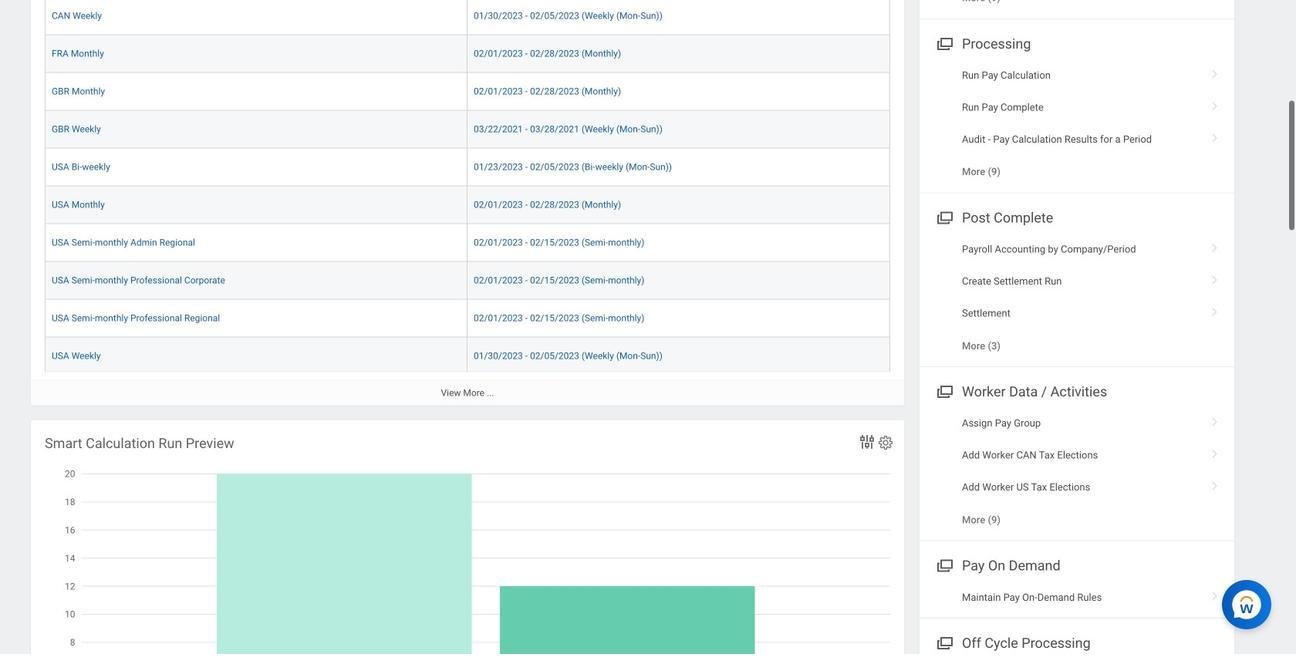 Task type: describe. For each thing, give the bounding box(es) containing it.
3 chevron right image from the top
[[1206, 302, 1226, 318]]

3 menu group image from the top
[[934, 632, 955, 653]]

menu group image for fifth chevron right image from the bottom
[[934, 32, 955, 53]]

8 row from the top
[[45, 262, 891, 300]]

2 chevron right image from the top
[[1206, 128, 1226, 143]]

4 row from the top
[[45, 111, 891, 148]]

smart calculation run preview element
[[31, 421, 905, 655]]

4 chevron right image from the top
[[1206, 476, 1226, 492]]

2 chevron right image from the top
[[1206, 238, 1226, 254]]

7 row from the top
[[45, 224, 891, 262]]

5 chevron right image from the top
[[1206, 444, 1226, 460]]

4 chevron right image from the top
[[1206, 412, 1226, 428]]

configure smart calculation run preview image
[[878, 435, 895, 452]]

configure and view chart data image
[[858, 433, 877, 452]]



Task type: vqa. For each thing, say whether or not it's contained in the screenshot.
the rightmost Good
no



Task type: locate. For each thing, give the bounding box(es) containing it.
menu group image for fourth chevron right image from the bottom
[[934, 206, 955, 227]]

menu group image
[[934, 381, 955, 401], [934, 555, 955, 576], [934, 632, 955, 653]]

1 vertical spatial menu group image
[[934, 555, 955, 576]]

0 vertical spatial list
[[920, 59, 1235, 188]]

list for menu group icon related to fifth chevron right image from the bottom
[[920, 59, 1235, 188]]

list for menu group icon associated with fourth chevron right image from the bottom
[[920, 234, 1235, 362]]

list for 3rd menu group image from the bottom
[[920, 408, 1235, 536]]

1 menu group image from the top
[[934, 32, 955, 53]]

2 vertical spatial list
[[920, 408, 1235, 536]]

list
[[920, 59, 1235, 188], [920, 234, 1235, 362], [920, 408, 1235, 536]]

0 vertical spatial menu group image
[[934, 32, 955, 53]]

9 row from the top
[[45, 300, 891, 338]]

10 row from the top
[[45, 338, 891, 375]]

1 chevron right image from the top
[[1206, 64, 1226, 79]]

chevron right image
[[1206, 96, 1226, 111], [1206, 128, 1226, 143], [1206, 302, 1226, 318], [1206, 412, 1226, 428], [1206, 444, 1226, 460], [1206, 586, 1226, 602]]

1 chevron right image from the top
[[1206, 96, 1226, 111]]

6 chevron right image from the top
[[1206, 586, 1226, 602]]

1 list from the top
[[920, 59, 1235, 188]]

row
[[45, 0, 891, 35], [45, 35, 891, 73], [45, 73, 891, 111], [45, 111, 891, 148], [45, 148, 891, 186], [45, 186, 891, 224], [45, 224, 891, 262], [45, 262, 891, 300], [45, 300, 891, 338], [45, 338, 891, 375]]

0 vertical spatial menu group image
[[934, 381, 955, 401]]

1 menu group image from the top
[[934, 381, 955, 401]]

2 list from the top
[[920, 234, 1235, 362]]

3 list from the top
[[920, 408, 1235, 536]]

6 row from the top
[[45, 186, 891, 224]]

5 row from the top
[[45, 148, 891, 186]]

regular payroll processing element
[[31, 0, 905, 406]]

menu group image
[[934, 32, 955, 53], [934, 206, 955, 227]]

2 row from the top
[[45, 35, 891, 73]]

1 row from the top
[[45, 0, 891, 35]]

chevron right image
[[1206, 64, 1226, 79], [1206, 238, 1226, 254], [1206, 270, 1226, 286], [1206, 476, 1226, 492]]

1 vertical spatial menu group image
[[934, 206, 955, 227]]

2 menu group image from the top
[[934, 206, 955, 227]]

3 chevron right image from the top
[[1206, 270, 1226, 286]]

3 row from the top
[[45, 73, 891, 111]]

1 vertical spatial list
[[920, 234, 1235, 362]]

2 menu group image from the top
[[934, 555, 955, 576]]

2 vertical spatial menu group image
[[934, 632, 955, 653]]



